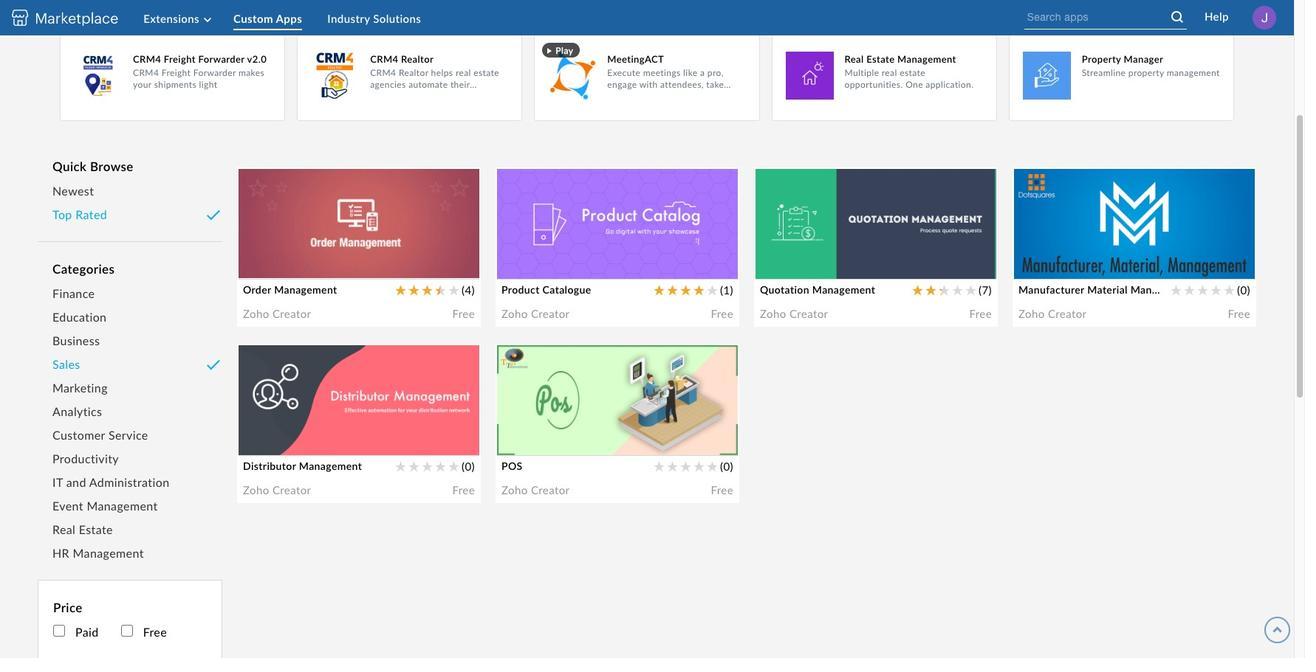 Task type: describe. For each thing, give the bounding box(es) containing it.
administration
[[89, 476, 170, 490]]

makes
[[239, 67, 264, 78]]

1 horizontal spatial (7)
[[979, 284, 992, 297]]

management inside "manufacturer material management zoho creator"
[[1181, 182, 1269, 199]]

property
[[1082, 53, 1121, 65]]

1 vertical spatial forwarder
[[193, 67, 236, 78]]

real for real estate management multiple real estate opportunities. one application.
[[845, 53, 864, 65]]

★ ★ ★ ★ ★ (0) up the simplify
[[507, 403, 587, 416]]

manage your inventory and sales without hassles.
[[249, 249, 460, 280]]

0 horizontal spatial ★ (4)
[[302, 226, 329, 239]]

order management zoho creator
[[249, 182, 381, 217]]

0 vertical spatial realtor
[[401, 53, 434, 65]]

editor's pick
[[60, 5, 138, 21]]

editor's
[[60, 5, 108, 21]]

hr
[[52, 547, 69, 561]]

tasks
[[642, 103, 664, 114]]

1 vertical spatial pos
[[625, 425, 648, 439]]

pro,
[[708, 67, 724, 78]]

categories
[[52, 262, 115, 277]]

zoho creator for quotation
[[760, 307, 828, 321]]

your inside 'manage your inventory and sales without hassles.'
[[292, 249, 315, 262]]

catalogue for product catalogue
[[543, 284, 591, 296]]

attendees,
[[660, 79, 704, 90]]

product for product catalogue zoho creator
[[507, 182, 561, 199]]

custom apps link
[[233, 9, 324, 29]]

processes
[[370, 91, 411, 102]]

zoho down order management
[[243, 307, 269, 321]]

pos zoho creator
[[507, 358, 576, 394]]

manager
[[1124, 53, 1164, 65]]

inward/outward
[[1135, 249, 1217, 262]]

0 horizontal spatial (7)
[[833, 226, 846, 239]]

with for pos
[[579, 425, 602, 439]]

dotsquares: material inward/outward management free
[[1025, 249, 1245, 319]]

★ ★
[[766, 226, 791, 239]]

distributor for distributor management zoho creator
[[249, 358, 323, 376]]

0 vertical spatial forwarder
[[198, 53, 245, 65]]

apps
[[276, 12, 302, 25]]

★ ★ ★ ★ ★ (0) down distribution
[[395, 460, 475, 474]]

top
[[52, 208, 72, 222]]

real for real estate
[[52, 523, 76, 537]]

and inside 'manage your inventory and sales without hassles.'
[[370, 249, 389, 262]]

management for quotation management
[[812, 284, 876, 296]]

crm4 realtor crm4 realtor helps real estate agencies automate their processes
[[370, 53, 499, 102]]

creator inside product catalogue zoho creator
[[537, 204, 576, 217]]

creator inside pos zoho creator
[[537, 380, 576, 394]]

property manager streamline property management
[[1082, 53, 1220, 78]]

a
[[700, 67, 705, 78]]

inventory
[[319, 249, 367, 262]]

pos for pos zoho creator
[[507, 358, 537, 376]]

quotation management
[[760, 284, 876, 296]]

education
[[52, 310, 107, 324]]

zoho inside distributor management zoho creator
[[249, 380, 275, 394]]

zoho inside "order management zoho creator"
[[249, 204, 275, 217]]

distribution
[[403, 425, 462, 439]]

★ ★ (7)
[[806, 226, 846, 239]]

v2.0
[[247, 53, 267, 65]]

application.
[[926, 79, 974, 90]]

with inside meetingact execute meetings like a pro, engage with attendees, take notes, make decisions, and allocate tasks
[[639, 79, 658, 90]]

management for distributor management zoho creator
[[327, 358, 415, 376]]

0 vertical spatial (4)
[[315, 226, 329, 239]]

newest
[[52, 184, 94, 198]]

customer service link
[[52, 424, 208, 448]]

solutions
[[373, 12, 421, 25]]

sales link
[[52, 353, 208, 377]]

1 vertical spatial (4)
[[462, 284, 475, 297]]

management inside property manager streamline property management
[[1167, 67, 1220, 78]]

notes,
[[607, 91, 633, 102]]

quotation for quotation management zoho creator
[[766, 182, 835, 199]]

estate inside crm4 realtor crm4 realtor helps real estate agencies automate their processes
[[474, 67, 499, 78]]

1 vertical spatial (1)
[[720, 284, 734, 297]]

zoho inside "manufacturer material management zoho creator"
[[1025, 204, 1051, 217]]

execute
[[607, 67, 641, 78]]

light
[[199, 79, 218, 90]]

top rated link
[[52, 203, 208, 227]]

marketing
[[52, 381, 108, 395]]

management for distributor management
[[299, 460, 362, 473]]

event management link
[[52, 495, 208, 519]]

process quote requests
[[766, 249, 885, 262]]

creator inside "order management zoho creator"
[[278, 204, 318, 217]]

1 vertical spatial ★ ★ ★ ★ ★ (1)
[[654, 284, 734, 297]]

paid
[[75, 626, 99, 640]]

distributor management
[[243, 460, 362, 473]]

pick
[[111, 5, 138, 21]]

real inside crm4 realtor crm4 realtor helps real estate agencies automate their processes
[[456, 67, 471, 78]]

meetingact
[[607, 53, 664, 65]]

helps
[[431, 67, 453, 78]]

decisions,
[[660, 91, 701, 102]]

sales
[[52, 358, 80, 372]]

simplify sales with the pos app!
[[507, 425, 673, 439]]

productivity link
[[52, 448, 208, 471]]

estate for real estate
[[79, 523, 113, 537]]

business
[[52, 334, 100, 348]]

business link
[[52, 329, 208, 353]]

industry solutions
[[328, 12, 421, 25]]

shipments
[[154, 79, 197, 90]]

it
[[52, 476, 63, 490]]

manufacturer material management zoho creator
[[1025, 182, 1269, 217]]

dotsquares:
[[1025, 249, 1086, 262]]

their
[[451, 79, 470, 90]]

app!
[[651, 425, 673, 439]]

material for manufacturer material management zoho creator
[[1121, 182, 1176, 199]]

for
[[359, 425, 374, 439]]

your inside effective automation for your distribution network
[[377, 425, 400, 439]]

and inside meetingact execute meetings like a pro, engage with attendees, take notes, make decisions, and allocate tasks
[[703, 91, 718, 102]]

education link
[[52, 306, 208, 329]]

quick
[[52, 159, 87, 174]]

allocate
[[607, 103, 640, 114]]

price
[[53, 601, 83, 616]]

event management
[[52, 499, 158, 513]]

like
[[683, 67, 698, 78]]

hr management
[[52, 547, 144, 561]]

zoho creator for pos
[[502, 484, 570, 497]]

quick browse
[[52, 159, 133, 174]]

the
[[605, 425, 622, 439]]

digital
[[526, 249, 557, 262]]

1 vertical spatial ★ (4)
[[448, 284, 475, 297]]

zoho down the simplify
[[502, 484, 528, 497]]

★ ★ ★ ★ ★ (0) down app!
[[654, 460, 734, 474]]

quote
[[809, 249, 838, 262]]

quotation management zoho creator
[[766, 182, 927, 217]]

one
[[906, 79, 923, 90]]

browse
[[90, 159, 133, 174]]

newest link
[[52, 180, 208, 203]]

management for order management zoho creator
[[292, 182, 381, 199]]

zoho inside pos zoho creator
[[507, 380, 534, 394]]

multiple
[[845, 67, 879, 78]]

0 vertical spatial ★ ★ ★ ★ ★ (1)
[[507, 226, 587, 239]]

management for quotation management zoho creator
[[839, 182, 927, 199]]

zoho down 'product catalogue' at the top left
[[502, 307, 528, 321]]

pos for pos
[[502, 460, 523, 473]]



Task type: locate. For each thing, give the bounding box(es) containing it.
0 vertical spatial distributor
[[249, 358, 323, 376]]

0 vertical spatial sales
[[392, 249, 417, 262]]

free
[[446, 306, 469, 319], [705, 306, 728, 319], [964, 306, 986, 319], [1222, 306, 1245, 319], [453, 307, 475, 321], [711, 307, 734, 321], [970, 307, 992, 321], [1228, 307, 1251, 321], [446, 483, 469, 496], [705, 483, 728, 496], [453, 484, 475, 497], [711, 484, 734, 497], [143, 626, 167, 640]]

real up opportunities.
[[882, 67, 897, 78]]

real up their on the left of the page
[[456, 67, 471, 78]]

★ ★ ★ ★ ★ (1) down showcase
[[654, 284, 734, 297]]

streamline
[[1082, 67, 1126, 78]]

★ (4) down without
[[448, 284, 475, 297]]

1 vertical spatial freight
[[162, 67, 191, 78]]

1 vertical spatial management
[[1025, 267, 1090, 280]]

top rated
[[52, 208, 107, 222]]

management inside distributor management zoho creator
[[327, 358, 415, 376]]

finance
[[52, 287, 95, 301]]

★ (4)
[[302, 226, 329, 239], [448, 284, 475, 297]]

creator inside "manufacturer material management zoho creator"
[[1054, 204, 1093, 217]]

1 horizontal spatial ★ ★ ★
[[395, 284, 433, 297]]

distributor
[[249, 358, 323, 376], [243, 460, 296, 473]]

go
[[507, 249, 522, 262]]

real up "hr"
[[52, 523, 76, 537]]

0 vertical spatial manufacturer
[[1025, 182, 1116, 199]]

creator down distributor management
[[272, 484, 311, 497]]

estate up "one"
[[900, 67, 926, 78]]

1 vertical spatial with
[[560, 249, 583, 262]]

1 vertical spatial product
[[502, 284, 540, 296]]

creator up effective
[[278, 380, 318, 394]]

product inside product catalogue zoho creator
[[507, 182, 561, 199]]

1 horizontal spatial real
[[845, 53, 864, 65]]

marketing link
[[52, 377, 208, 400]]

effective
[[249, 425, 295, 439]]

1 horizontal spatial and
[[370, 249, 389, 262]]

2 real from the left
[[882, 67, 897, 78]]

estate up multiple
[[867, 53, 895, 65]]

management for order management
[[274, 284, 337, 296]]

and down take on the right of the page
[[703, 91, 718, 102]]

freight
[[164, 53, 196, 65], [162, 67, 191, 78]]

customer
[[52, 428, 105, 442]]

0 vertical spatial real
[[845, 53, 864, 65]]

2 estate from the left
[[900, 67, 926, 78]]

2 horizontal spatial and
[[703, 91, 718, 102]]

0 vertical spatial catalogue
[[565, 182, 633, 199]]

1 horizontal spatial estate
[[867, 53, 895, 65]]

2 vertical spatial pos
[[502, 460, 523, 473]]

quotation up ★ ★
[[766, 182, 835, 199]]

management for hr management
[[73, 547, 144, 561]]

and right it
[[66, 476, 86, 490]]

0 vertical spatial ★ ★ ★
[[249, 226, 287, 239]]

and right inventory at the top
[[370, 249, 389, 262]]

distributor up effective
[[249, 358, 323, 376]]

1 vertical spatial sales
[[552, 425, 577, 439]]

management down dotsquares:
[[1025, 267, 1090, 280]]

creator up dotsquares:
[[1054, 204, 1093, 217]]

productivity
[[52, 452, 119, 466]]

management for event management
[[87, 499, 158, 513]]

creator up ★ ★ (7)
[[796, 204, 835, 217]]

(0)
[[1091, 226, 1104, 239], [1237, 284, 1251, 297], [315, 403, 329, 416], [574, 403, 587, 416], [462, 460, 475, 474], [720, 460, 734, 474]]

0 vertical spatial (1)
[[574, 226, 587, 239]]

1 vertical spatial distributor
[[243, 460, 296, 473]]

network
[[249, 443, 292, 457]]

without
[[420, 249, 460, 262]]

property
[[1129, 67, 1164, 78]]

custom apps
[[233, 12, 302, 25]]

0 horizontal spatial ★ ★ ★
[[249, 226, 287, 239]]

1 horizontal spatial real
[[882, 67, 897, 78]]

manufacturer
[[1025, 182, 1116, 199], [1019, 284, 1085, 296]]

material for manufacturer material management
[[1088, 284, 1128, 296]]

crm4
[[133, 53, 161, 65], [370, 53, 398, 65], [133, 67, 159, 78], [370, 67, 396, 78]]

pos
[[507, 358, 537, 376], [625, 425, 648, 439], [502, 460, 523, 473]]

automation
[[298, 425, 356, 439]]

2 vertical spatial material
[[1088, 284, 1128, 296]]

1 vertical spatial quotation
[[760, 284, 810, 296]]

distributor down network
[[243, 460, 296, 473]]

zoho creator down 'product catalogue' at the top left
[[502, 307, 570, 321]]

quotation
[[766, 182, 835, 199], [760, 284, 810, 296]]

★ ★ ★ down without
[[395, 284, 433, 297]]

pos right the
[[625, 425, 648, 439]]

catalogue down 'go digital with your showcase'
[[543, 284, 591, 296]]

management inside the quotation management zoho creator
[[839, 182, 927, 199]]

zoho
[[249, 204, 275, 217], [507, 204, 534, 217], [766, 204, 793, 217], [1025, 204, 1051, 217], [243, 307, 269, 321], [502, 307, 528, 321], [760, 307, 786, 321], [1019, 307, 1045, 321], [249, 380, 275, 394], [507, 380, 534, 394], [243, 484, 269, 497], [502, 484, 528, 497]]

0 vertical spatial product
[[507, 182, 561, 199]]

crm4 freight forwarder v2.0 crm4 freight forwarder makes your shipments light
[[133, 53, 267, 90]]

your right manage
[[292, 249, 315, 262]]

make
[[635, 91, 657, 102]]

zoho creator
[[243, 307, 311, 321], [502, 307, 570, 321], [760, 307, 828, 321], [1019, 307, 1087, 321], [243, 484, 311, 497], [502, 484, 570, 497]]

1 horizontal spatial ★ (4)
[[448, 284, 475, 297]]

hassles.
[[249, 267, 288, 280]]

(4)
[[315, 226, 329, 239], [462, 284, 475, 297]]

your inside crm4 freight forwarder v2.0 crm4 freight forwarder makes your shipments light
[[133, 79, 152, 90]]

real inside real estate management multiple real estate opportunities. one application.
[[845, 53, 864, 65]]

catalogue for product catalogue zoho creator
[[565, 182, 633, 199]]

your left showcase
[[585, 249, 608, 262]]

zoho inside the quotation management zoho creator
[[766, 204, 793, 217]]

0 horizontal spatial and
[[66, 476, 86, 490]]

your
[[133, 79, 152, 90], [292, 249, 315, 262], [585, 249, 608, 262], [377, 425, 400, 439]]

manufacturer up dotsquares:
[[1025, 182, 1116, 199]]

★ (4) down "order management zoho creator"
[[302, 226, 329, 239]]

creator down order management
[[272, 307, 311, 321]]

0 horizontal spatial (4)
[[315, 226, 329, 239]]

0 horizontal spatial ★ ★ ★ ★ ★ (1)
[[507, 226, 587, 239]]

estate up hr management
[[79, 523, 113, 537]]

quotation inside the quotation management zoho creator
[[766, 182, 835, 199]]

zoho creator down distributor management
[[243, 484, 311, 497]]

0 vertical spatial order
[[249, 182, 288, 199]]

quotation for quotation management
[[760, 284, 810, 296]]

analytics link
[[52, 400, 208, 424]]

0 vertical spatial management
[[1167, 67, 1220, 78]]

0 horizontal spatial estate
[[474, 67, 499, 78]]

1 horizontal spatial (1)
[[720, 284, 734, 297]]

go digital with your showcase
[[507, 249, 661, 262]]

material inside the dotsquares: material inward/outward management free
[[1089, 249, 1132, 262]]

1 horizontal spatial ★ ★ ★ ★ ★ (1)
[[654, 284, 734, 297]]

sales
[[392, 249, 417, 262], [552, 425, 577, 439]]

distributor inside distributor management zoho creator
[[249, 358, 323, 376]]

creator down the simplify
[[531, 484, 570, 497]]

1 vertical spatial realtor
[[399, 67, 429, 78]]

management right property
[[1167, 67, 1220, 78]]

0 vertical spatial pos
[[507, 358, 537, 376]]

1 vertical spatial and
[[370, 249, 389, 262]]

realtor
[[401, 53, 434, 65], [399, 67, 429, 78]]

1 vertical spatial material
[[1089, 249, 1132, 262]]

0 horizontal spatial management
[[1025, 267, 1090, 280]]

real estate management multiple real estate opportunities. one application.
[[845, 53, 974, 90]]

play
[[556, 45, 574, 56]]

distributor for distributor management
[[243, 460, 296, 473]]

1 vertical spatial estate
[[79, 523, 113, 537]]

manage
[[249, 249, 290, 262]]

quotation down process
[[760, 284, 810, 296]]

0 vertical spatial material
[[1121, 182, 1176, 199]]

it and administration
[[52, 476, 170, 490]]

0 vertical spatial ★ (4)
[[302, 226, 329, 239]]

zoho creator down the simplify
[[502, 484, 570, 497]]

0 horizontal spatial sales
[[392, 249, 417, 262]]

meetingact execute meetings like a pro, engage with attendees, take notes, make decisions, and allocate tasks
[[607, 53, 724, 114]]

1 vertical spatial ★ ★ ★
[[395, 284, 433, 297]]

zoho up effective
[[249, 380, 275, 394]]

real estate
[[52, 523, 113, 537]]

creator inside distributor management zoho creator
[[278, 380, 318, 394]]

catalogue up 'go digital with your showcase'
[[565, 182, 633, 199]]

estate
[[474, 67, 499, 78], [900, 67, 926, 78]]

sales inside 'manage your inventory and sales without hassles.'
[[392, 249, 417, 262]]

zoho creator down order management
[[243, 307, 311, 321]]

★ ★ ★ up manage
[[249, 226, 287, 239]]

0 horizontal spatial real
[[456, 67, 471, 78]]

zoho down dotsquares:
[[1019, 307, 1045, 321]]

material for dotsquares: material inward/outward management free
[[1089, 249, 1132, 262]]

it and administration link
[[52, 471, 208, 495]]

real up multiple
[[845, 53, 864, 65]]

1 vertical spatial catalogue
[[543, 284, 591, 296]]

creator up the digital
[[537, 204, 576, 217]]

order for order management zoho creator
[[249, 182, 288, 199]]

sales right the simplify
[[552, 425, 577, 439]]

zoho up the simplify
[[507, 380, 534, 394]]

hr management link
[[52, 542, 208, 566]]

1 vertical spatial manufacturer
[[1019, 284, 1085, 296]]

order
[[249, 182, 288, 199], [243, 284, 271, 296]]

zoho up go
[[507, 204, 534, 217]]

★
[[249, 226, 260, 239], [262, 226, 274, 239], [276, 226, 287, 239], [289, 226, 300, 239], [302, 226, 314, 239], [507, 226, 519, 239], [521, 226, 532, 239], [534, 226, 545, 239], [547, 226, 559, 239], [561, 226, 572, 239], [766, 226, 777, 239], [779, 226, 791, 239], [793, 226, 804, 239], [806, 226, 817, 239], [819, 226, 831, 239], [1025, 226, 1036, 239], [1038, 226, 1049, 239], [1051, 226, 1063, 239], [1064, 226, 1076, 239], [1078, 226, 1089, 239], [395, 284, 407, 297], [409, 284, 420, 297], [422, 284, 433, 297], [435, 284, 447, 297], [448, 284, 460, 297], [654, 284, 665, 297], [667, 284, 678, 297], [680, 284, 692, 297], [694, 284, 705, 297], [707, 284, 718, 297], [912, 284, 924, 297], [926, 284, 937, 297], [939, 284, 950, 297], [952, 284, 964, 297], [966, 284, 977, 297], [1171, 284, 1182, 297], [1184, 284, 1196, 297], [1198, 284, 1209, 297], [1211, 284, 1222, 297], [1224, 284, 1235, 297], [249, 403, 260, 416], [262, 403, 274, 416], [276, 403, 287, 416], [289, 403, 300, 416], [302, 403, 314, 416], [507, 403, 519, 416], [521, 403, 532, 416], [534, 403, 545, 416], [547, 403, 559, 416], [561, 403, 572, 416], [395, 460, 407, 474], [409, 460, 420, 474], [422, 460, 433, 474], [435, 460, 447, 474], [448, 460, 460, 474], [654, 460, 665, 474], [667, 460, 678, 474], [680, 460, 692, 474], [694, 460, 705, 474], [707, 460, 718, 474]]

catalogue inside product catalogue zoho creator
[[565, 182, 633, 199]]

industry solutions link
[[328, 9, 443, 29]]

order up manage
[[249, 182, 288, 199]]

estate for real estate management multiple real estate opportunities. one application.
[[867, 53, 895, 65]]

automate
[[409, 79, 448, 90]]

product down go
[[502, 284, 540, 296]]

distributor management zoho creator
[[249, 358, 415, 394]]

engage
[[607, 79, 637, 90]]

management inside real estate management multiple real estate opportunities. one application.
[[898, 53, 956, 65]]

1 estate from the left
[[474, 67, 499, 78]]

pos up the simplify
[[507, 358, 537, 376]]

material
[[1121, 182, 1176, 199], [1089, 249, 1132, 262], [1088, 284, 1128, 296]]

0 vertical spatial and
[[703, 91, 718, 102]]

analytics
[[52, 405, 102, 419]]

with
[[639, 79, 658, 90], [560, 249, 583, 262], [579, 425, 602, 439]]

management inside the dotsquares: material inward/outward management free
[[1025, 267, 1090, 280]]

0 horizontal spatial real
[[52, 523, 76, 537]]

zoho up manage
[[249, 204, 275, 217]]

zoho down network
[[243, 484, 269, 497]]

material inside "manufacturer material management zoho creator"
[[1121, 182, 1176, 199]]

extensions
[[143, 12, 199, 25]]

event
[[52, 499, 83, 513]]

help
[[1205, 9, 1229, 23]]

creator inside the quotation management zoho creator
[[796, 204, 835, 217]]

order inside "order management zoho creator"
[[249, 182, 288, 199]]

manufacturer for manufacturer material management
[[1019, 284, 1085, 296]]

★ ★ ★ ★ ★ (0) up dotsquares:
[[1025, 226, 1104, 239]]

creator down manufacturer material management at the top right
[[1048, 307, 1087, 321]]

showcase
[[612, 249, 661, 262]]

manufacturer down dotsquares:
[[1019, 284, 1085, 296]]

0 vertical spatial freight
[[164, 53, 196, 65]]

★ ★ ★ ★ ★ (7)
[[912, 284, 992, 297]]

0 horizontal spatial estate
[[79, 523, 113, 537]]

creator up manage
[[278, 204, 318, 217]]

creator down quotation management
[[790, 307, 828, 321]]

zoho down quotation management
[[760, 307, 786, 321]]

1 real from the left
[[456, 67, 471, 78]]

order for order management
[[243, 284, 271, 296]]

creator
[[278, 204, 318, 217], [537, 204, 576, 217], [796, 204, 835, 217], [1054, 204, 1093, 217], [272, 307, 311, 321], [531, 307, 570, 321], [790, 307, 828, 321], [1048, 307, 1087, 321], [278, 380, 318, 394], [537, 380, 576, 394], [272, 484, 311, 497], [531, 484, 570, 497]]

real estate link
[[52, 519, 208, 542]]

2 vertical spatial with
[[579, 425, 602, 439]]

zoho creator for distributor
[[243, 484, 311, 497]]

0 vertical spatial (7)
[[833, 226, 846, 239]]

real inside real estate management multiple real estate opportunities. one application.
[[882, 67, 897, 78]]

manufacturer for manufacturer material management zoho creator
[[1025, 182, 1116, 199]]

estate right helps
[[474, 67, 499, 78]]

★ ★ ★ ★ ★ (0) up effective
[[249, 403, 329, 416]]

your right for
[[377, 425, 400, 439]]

with for product catalogue
[[560, 249, 583, 262]]

★ link
[[249, 224, 260, 239], [262, 224, 274, 239], [276, 224, 287, 239], [289, 224, 300, 249], [302, 224, 314, 239], [507, 224, 519, 239], [521, 224, 532, 239], [534, 224, 545, 239], [547, 224, 559, 239], [561, 224, 572, 239], [766, 224, 777, 239], [779, 224, 791, 239], [793, 224, 804, 249], [806, 224, 817, 239], [819, 224, 831, 239], [1025, 224, 1036, 239], [1038, 224, 1049, 239], [1051, 224, 1063, 239], [1064, 224, 1076, 239], [1078, 224, 1089, 239], [395, 278, 407, 297], [409, 278, 420, 297], [422, 278, 433, 297], [435, 278, 447, 304], [448, 278, 460, 297], [654, 278, 665, 297], [667, 278, 678, 297], [680, 278, 692, 297], [694, 278, 705, 297], [707, 278, 718, 297], [912, 278, 924, 297], [926, 278, 937, 297], [939, 278, 950, 297], [952, 278, 964, 297], [966, 278, 977, 297], [1171, 278, 1182, 297], [1184, 278, 1196, 297], [1198, 278, 1209, 297], [1211, 278, 1222, 297], [1224, 278, 1235, 297], [249, 400, 260, 416], [262, 400, 274, 416], [276, 400, 287, 416], [289, 400, 300, 416], [302, 400, 314, 416], [534, 400, 545, 416], [547, 400, 559, 416], [561, 400, 572, 416], [395, 455, 407, 474], [409, 455, 420, 474], [422, 455, 433, 474], [435, 455, 447, 474], [448, 455, 460, 474], [654, 455, 665, 474], [667, 455, 678, 474], [680, 455, 692, 474], [694, 455, 705, 474], [707, 455, 718, 474]]

★ ★ ★ ★ ★ (0) down inward/outward
[[1171, 284, 1251, 297]]

creator down 'product catalogue' at the top left
[[531, 307, 570, 321]]

zoho up dotsquares:
[[1025, 204, 1051, 217]]

Search apps search field
[[1024, 6, 1169, 28]]

estate inside real estate management multiple real estate opportunities. one application.
[[900, 67, 926, 78]]

1 horizontal spatial management
[[1167, 67, 1220, 78]]

finance link
[[52, 282, 208, 306]]

0 horizontal spatial (1)
[[574, 226, 587, 239]]

zoho creator for order
[[243, 307, 311, 321]]

zoho inside product catalogue zoho creator
[[507, 204, 534, 217]]

1 vertical spatial order
[[243, 284, 271, 296]]

0 vertical spatial with
[[639, 79, 658, 90]]

1 vertical spatial (7)
[[979, 284, 992, 297]]

white image
[[1168, 9, 1187, 27]]

product catalogue
[[502, 284, 591, 296]]

with right the digital
[[560, 249, 583, 262]]

process
[[766, 249, 805, 262]]

zoho creator down quotation management
[[760, 307, 828, 321]]

management inside "order management zoho creator"
[[292, 182, 381, 199]]

product for product catalogue
[[502, 284, 540, 296]]

0 vertical spatial quotation
[[766, 182, 835, 199]]

1 vertical spatial real
[[52, 523, 76, 537]]

opportunities.
[[845, 79, 903, 90]]

zoho creator for product
[[502, 307, 570, 321]]

order down hassles. at the left of the page
[[243, 284, 271, 296]]

customer service
[[52, 428, 148, 442]]

real
[[845, 53, 864, 65], [52, 523, 76, 537]]

pos down the simplify
[[502, 460, 523, 473]]

manufacturer inside "manufacturer material management zoho creator"
[[1025, 182, 1116, 199]]

creator up the simplify
[[537, 380, 576, 394]]

with left the
[[579, 425, 602, 439]]

take
[[706, 79, 724, 90]]

1 horizontal spatial sales
[[552, 425, 577, 439]]

1 horizontal spatial estate
[[900, 67, 926, 78]]

help link
[[1201, 6, 1233, 26]]

forwarder
[[198, 53, 245, 65], [193, 67, 236, 78]]

sales left without
[[392, 249, 417, 262]]

1 horizontal spatial (4)
[[462, 284, 475, 297]]

estate inside real estate management multiple real estate opportunities. one application.
[[867, 53, 895, 65]]

with up make
[[639, 79, 658, 90]]

free inside the dotsquares: material inward/outward management free
[[1222, 306, 1245, 319]]

product up the digital
[[507, 182, 561, 199]]

management
[[1167, 67, 1220, 78], [1025, 267, 1090, 280]]

zoho creator down dotsquares:
[[1019, 307, 1087, 321]]

0 vertical spatial estate
[[867, 53, 895, 65]]

pos inside pos zoho creator
[[507, 358, 537, 376]]

management
[[898, 53, 956, 65], [292, 182, 381, 199], [839, 182, 927, 199], [1181, 182, 1269, 199], [274, 284, 337, 296], [812, 284, 876, 296], [1131, 284, 1194, 296], [327, 358, 415, 376], [299, 460, 362, 473], [87, 499, 158, 513], [73, 547, 144, 561]]

agencies
[[370, 79, 406, 90]]

zoho up ★ ★
[[766, 204, 793, 217]]

your left shipments
[[133, 79, 152, 90]]

zoho creator for manufacturer
[[1019, 307, 1087, 321]]

★ ★ ★ ★ ★ (1) up the digital
[[507, 226, 587, 239]]

2 vertical spatial and
[[66, 476, 86, 490]]



Task type: vqa. For each thing, say whether or not it's contained in the screenshot.
DEVELOPMENT
no



